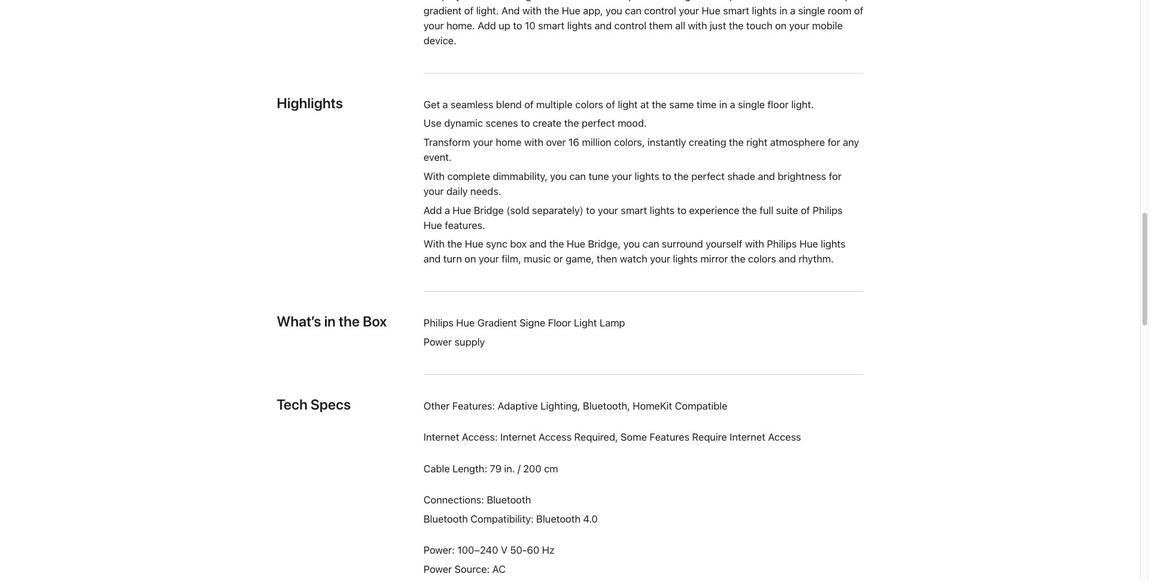 Task type: describe. For each thing, give the bounding box(es) containing it.
the inside transform your home with over 16 million colors, instantly creating the right atmosphere for any event.
[[729, 137, 744, 149]]

adaptive
[[498, 401, 538, 413]]

light
[[574, 318, 597, 330]]

hue up rhythm. on the top of the page
[[800, 239, 818, 251]]

power: 100–240 v 50-60 hz
[[424, 545, 555, 557]]

on
[[465, 254, 476, 265]]

then
[[597, 254, 617, 265]]

your up add
[[424, 186, 444, 197]]

3 internet from the left
[[730, 432, 766, 444]]

cable length: 79 in. / 200 cm
[[424, 463, 558, 475]]

perfect inside with complete dimmability, you can tune your lights to the perfect shade and brightness for your daily needs.
[[691, 171, 725, 183]]

hue up "supply"
[[456, 318, 475, 330]]

ac
[[492, 564, 506, 576]]

the inside add a hue bridge (sold separately) to your smart lights to experience the full suite of philips hue features.
[[742, 205, 757, 217]]

0 vertical spatial bluetooth
[[487, 494, 531, 506]]

add
[[424, 205, 442, 217]]

your right watch
[[650, 254, 670, 265]]

your inside transform your home with over 16 million colors, instantly creating the right atmosphere for any event.
[[473, 137, 493, 149]]

require
[[692, 432, 727, 444]]

tune
[[589, 171, 609, 183]]

colors inside with the hue sync box and the hue bridge, you can surround yourself with philips hue lights and turn on your film, music or game, then watch your lights mirror the colors and rhythm.
[[748, 254, 776, 265]]

same
[[669, 98, 694, 110]]

over
[[546, 137, 566, 149]]

0 vertical spatial in
[[719, 98, 727, 110]]

can inside with the hue sync box and the hue bridge, you can surround yourself with philips hue lights and turn on your film, music or game, then watch your lights mirror the colors and rhythm.
[[643, 239, 659, 251]]

cm
[[544, 463, 558, 475]]

time
[[697, 98, 717, 110]]

your right tune
[[612, 171, 632, 183]]

philips inside with the hue sync box and the hue bridge, you can surround yourself with philips hue lights and turn on your film, music or game, then watch your lights mirror the colors and rhythm.
[[767, 239, 797, 251]]

and left rhythm. on the top of the page
[[779, 254, 796, 265]]

lights down the surround
[[673, 254, 698, 265]]

v
[[501, 545, 507, 557]]

a for add a hue bridge (sold separately) to your smart lights to experience the full suite of philips hue features.
[[445, 205, 450, 217]]

internet access: internet access required, some features require internet access
[[424, 432, 801, 444]]

bridge,
[[588, 239, 621, 251]]

other features: adaptive lighting, bluetooth, homekit compatible
[[424, 401, 728, 413]]

supply
[[455, 337, 485, 349]]

for inside transform your home with over 16 million colors, instantly creating the right atmosphere for any event.
[[828, 137, 840, 149]]

hz
[[542, 545, 555, 557]]

at
[[640, 98, 649, 110]]

/
[[518, 463, 521, 475]]

event.
[[424, 152, 452, 163]]

or
[[554, 254, 563, 265]]

0 horizontal spatial perfect
[[582, 118, 615, 129]]

blend
[[496, 98, 522, 110]]

79
[[490, 463, 502, 475]]

with for with the hue sync box and the hue bridge, you can surround yourself with philips hue lights and turn on your film, music or game, then watch your lights mirror the colors and rhythm.
[[424, 239, 445, 251]]

some
[[621, 432, 647, 444]]

a for get a seamless blend of multiple colors of light at the same time in a single floor light.
[[443, 98, 448, 110]]

philips hue gradient signe floor light lamp
[[424, 318, 625, 330]]

surround
[[662, 239, 703, 251]]

16
[[569, 137, 579, 149]]

light
[[618, 98, 638, 110]]

philips inside add a hue bridge (sold separately) to your smart lights to experience the full suite of philips hue features.
[[813, 205, 843, 217]]

instantly
[[648, 137, 686, 149]]

lighting,
[[540, 401, 580, 413]]

60
[[527, 545, 539, 557]]

lights inside add a hue bridge (sold separately) to your smart lights to experience the full suite of philips hue features.
[[650, 205, 675, 217]]

get a seamless blend of multiple colors of light at the same time in a single floor light.
[[424, 98, 814, 110]]

2 vertical spatial philips
[[424, 318, 454, 330]]

1 internet from the left
[[424, 432, 459, 444]]

the right at
[[652, 98, 667, 110]]

creating
[[689, 137, 726, 149]]

the left box
[[339, 313, 360, 331]]

compatibility:
[[470, 513, 534, 525]]

bluetooth,
[[583, 401, 630, 413]]

use dynamic scenes to create the perfect mood.
[[424, 118, 647, 129]]

rhythm.
[[799, 254, 834, 265]]

light.
[[791, 98, 814, 110]]

atmosphere
[[770, 137, 825, 149]]

multiple
[[536, 98, 573, 110]]

with complete dimmability, you can tune your lights to the perfect shade and brightness for your daily needs.
[[424, 171, 842, 197]]

watch
[[620, 254, 647, 265]]

film,
[[502, 254, 521, 265]]

complete
[[447, 171, 490, 183]]

smart
[[621, 205, 647, 217]]

sync
[[486, 239, 508, 251]]

box
[[363, 313, 387, 331]]

to left create
[[521, 118, 530, 129]]

cable
[[424, 463, 450, 475]]

use
[[424, 118, 442, 129]]

gradient
[[477, 318, 517, 330]]

dimmability,
[[493, 171, 548, 183]]

brightness
[[778, 171, 826, 183]]

transform
[[424, 137, 470, 149]]

for inside with complete dimmability, you can tune your lights to the perfect shade and brightness for your daily needs.
[[829, 171, 842, 183]]

to right separately)
[[586, 205, 595, 217]]

daily
[[446, 186, 468, 197]]

you inside with the hue sync box and the hue bridge, you can surround yourself with philips hue lights and turn on your film, music or game, then watch your lights mirror the colors and rhythm.
[[623, 239, 640, 251]]

bridge
[[474, 205, 504, 217]]

source:
[[455, 564, 490, 576]]

separately)
[[532, 205, 583, 217]]

specs
[[311, 396, 351, 414]]

hue down add
[[424, 220, 442, 231]]

features
[[650, 432, 690, 444]]

with inside with the hue sync box and the hue bridge, you can surround yourself with philips hue lights and turn on your film, music or game, then watch your lights mirror the colors and rhythm.
[[745, 239, 764, 251]]

2 internet from the left
[[500, 432, 536, 444]]

tech specs
[[277, 396, 351, 414]]

power for power source: ac
[[424, 564, 452, 576]]

features:
[[452, 401, 495, 413]]

0 horizontal spatial in
[[324, 313, 336, 331]]

a left single
[[730, 98, 735, 110]]

add a hue bridge (sold separately) to your smart lights to experience the full suite of philips hue features.
[[424, 205, 843, 231]]



Task type: vqa. For each thing, say whether or not it's contained in the screenshot.
'Frequently'
no



Task type: locate. For each thing, give the bounding box(es) containing it.
1 horizontal spatial colors
[[748, 254, 776, 265]]

1 vertical spatial with
[[745, 239, 764, 251]]

your left smart
[[598, 205, 618, 217]]

1 vertical spatial power
[[424, 564, 452, 576]]

signe
[[520, 318, 545, 330]]

0 vertical spatial for
[[828, 137, 840, 149]]

1 vertical spatial philips
[[767, 239, 797, 251]]

a right add
[[445, 205, 450, 217]]

2 access from the left
[[768, 432, 801, 444]]

suite
[[776, 205, 798, 217]]

with inside with the hue sync box and the hue bridge, you can surround yourself with philips hue lights and turn on your film, music or game, then watch your lights mirror the colors and rhythm.
[[424, 239, 445, 251]]

the
[[652, 98, 667, 110], [564, 118, 579, 129], [729, 137, 744, 149], [674, 171, 689, 183], [742, 205, 757, 217], [447, 239, 462, 251], [549, 239, 564, 251], [731, 254, 746, 265], [339, 313, 360, 331]]

perfect left the shade
[[691, 171, 725, 183]]

0 horizontal spatial of
[[524, 98, 534, 110]]

and
[[758, 171, 775, 183], [529, 239, 547, 251], [424, 254, 441, 265], [779, 254, 796, 265]]

1 horizontal spatial in
[[719, 98, 727, 110]]

your down sync
[[479, 254, 499, 265]]

you inside with complete dimmability, you can tune your lights to the perfect shade and brightness for your daily needs.
[[550, 171, 567, 183]]

1 vertical spatial you
[[623, 239, 640, 251]]

0 vertical spatial with
[[524, 137, 543, 149]]

for
[[828, 137, 840, 149], [829, 171, 842, 183]]

1 vertical spatial bluetooth
[[424, 513, 468, 525]]

lights inside with complete dimmability, you can tune your lights to the perfect shade and brightness for your daily needs.
[[635, 171, 660, 183]]

the up or on the left
[[549, 239, 564, 251]]

can inside with complete dimmability, you can tune your lights to the perfect shade and brightness for your daily needs.
[[569, 171, 586, 183]]

homekit
[[633, 401, 672, 413]]

other
[[424, 401, 450, 413]]

of left light
[[606, 98, 615, 110]]

in.
[[504, 463, 515, 475]]

0 vertical spatial can
[[569, 171, 586, 183]]

lights down transform your home with over 16 million colors, instantly creating the right atmosphere for any event. on the top of page
[[635, 171, 660, 183]]

what's
[[277, 313, 321, 331]]

hue up game,
[[567, 239, 585, 251]]

1 access from the left
[[539, 432, 572, 444]]

lights right smart
[[650, 205, 675, 217]]

hue
[[453, 205, 471, 217], [424, 220, 442, 231], [465, 239, 483, 251], [567, 239, 585, 251], [800, 239, 818, 251], [456, 318, 475, 330]]

the inside with complete dimmability, you can tune your lights to the perfect shade and brightness for your daily needs.
[[674, 171, 689, 183]]

2 power from the top
[[424, 564, 452, 576]]

with the hue sync box and the hue bridge, you can surround yourself with philips hue lights and turn on your film, music or game, then watch your lights mirror the colors and rhythm.
[[424, 239, 846, 265]]

1 horizontal spatial you
[[623, 239, 640, 251]]

with down use dynamic scenes to create the perfect mood.
[[524, 137, 543, 149]]

single
[[738, 98, 765, 110]]

you
[[550, 171, 567, 183], [623, 239, 640, 251]]

to
[[521, 118, 530, 129], [662, 171, 671, 183], [586, 205, 595, 217], [677, 205, 687, 217]]

1 vertical spatial for
[[829, 171, 842, 183]]

can up watch
[[643, 239, 659, 251]]

and up music
[[529, 239, 547, 251]]

2 horizontal spatial internet
[[730, 432, 766, 444]]

and right the shade
[[758, 171, 775, 183]]

2 horizontal spatial philips
[[813, 205, 843, 217]]

in
[[719, 98, 727, 110], [324, 313, 336, 331]]

of
[[524, 98, 534, 110], [606, 98, 615, 110], [801, 205, 810, 217]]

2 horizontal spatial of
[[801, 205, 810, 217]]

box
[[510, 239, 527, 251]]

connections: bluetooth
[[424, 494, 531, 506]]

with inside with complete dimmability, you can tune your lights to the perfect shade and brightness for your daily needs.
[[424, 171, 445, 183]]

any
[[843, 137, 859, 149]]

1 horizontal spatial bluetooth
[[487, 494, 531, 506]]

required,
[[574, 432, 618, 444]]

with down 'event.'
[[424, 171, 445, 183]]

0 horizontal spatial can
[[569, 171, 586, 183]]

million
[[582, 137, 611, 149]]

power down power:
[[424, 564, 452, 576]]

in right 'what's'
[[324, 313, 336, 331]]

power source: ac
[[424, 564, 506, 576]]

the left right
[[729, 137, 744, 149]]

compatible
[[675, 401, 728, 413]]

your left home
[[473, 137, 493, 149]]

experience
[[689, 205, 740, 217]]

bluetooth up bluetooth compatibility: bluetooth 4.0
[[487, 494, 531, 506]]

1 vertical spatial can
[[643, 239, 659, 251]]

1 with from the top
[[424, 171, 445, 183]]

tech
[[277, 396, 308, 414]]

a
[[443, 98, 448, 110], [730, 98, 735, 110], [445, 205, 450, 217]]

the up 16
[[564, 118, 579, 129]]

0 horizontal spatial colors
[[575, 98, 603, 110]]

philips down suite
[[767, 239, 797, 251]]

1 horizontal spatial can
[[643, 239, 659, 251]]

home
[[496, 137, 522, 149]]

50-
[[510, 545, 527, 557]]

the down instantly
[[674, 171, 689, 183]]

0 vertical spatial you
[[550, 171, 567, 183]]

the left full
[[742, 205, 757, 217]]

can left tune
[[569, 171, 586, 183]]

0 vertical spatial with
[[424, 171, 445, 183]]

you up watch
[[623, 239, 640, 251]]

a inside add a hue bridge (sold separately) to your smart lights to experience the full suite of philips hue features.
[[445, 205, 450, 217]]

dynamic
[[444, 118, 483, 129]]

features.
[[445, 220, 485, 231]]

hue up features.
[[453, 205, 471, 217]]

internet right require
[[730, 432, 766, 444]]

music
[[524, 254, 551, 265]]

connections:
[[424, 494, 484, 506]]

0 horizontal spatial philips
[[424, 318, 454, 330]]

access:
[[462, 432, 498, 444]]

0 vertical spatial power
[[424, 337, 452, 349]]

0 horizontal spatial with
[[524, 137, 543, 149]]

1 vertical spatial perfect
[[691, 171, 725, 183]]

colors
[[575, 98, 603, 110], [748, 254, 776, 265]]

what's in the box
[[277, 313, 387, 331]]

and inside with complete dimmability, you can tune your lights to the perfect shade and brightness for your daily needs.
[[758, 171, 775, 183]]

lights
[[635, 171, 660, 183], [650, 205, 675, 217], [821, 239, 846, 251], [673, 254, 698, 265]]

1 power from the top
[[424, 337, 452, 349]]

power:
[[424, 545, 455, 557]]

your inside add a hue bridge (sold separately) to your smart lights to experience the full suite of philips hue features.
[[598, 205, 618, 217]]

internet up cable
[[424, 432, 459, 444]]

right
[[746, 137, 768, 149]]

power supply
[[424, 337, 485, 349]]

power for power supply
[[424, 337, 452, 349]]

the down yourself
[[731, 254, 746, 265]]

philips right suite
[[813, 205, 843, 217]]

0 horizontal spatial you
[[550, 171, 567, 183]]

of inside add a hue bridge (sold separately) to your smart lights to experience the full suite of philips hue features.
[[801, 205, 810, 217]]

a right get
[[443, 98, 448, 110]]

perfect
[[582, 118, 615, 129], [691, 171, 725, 183]]

scenes
[[486, 118, 518, 129]]

floor
[[768, 98, 789, 110]]

colors,
[[614, 137, 645, 149]]

with right yourself
[[745, 239, 764, 251]]

philips up power supply
[[424, 318, 454, 330]]

with for with complete dimmability, you can tune your lights to the perfect shade and brightness for your daily needs.
[[424, 171, 445, 183]]

colors right multiple on the left top of page
[[575, 98, 603, 110]]

game,
[[566, 254, 594, 265]]

100–240
[[457, 545, 498, 557]]

0 horizontal spatial bluetooth
[[424, 513, 468, 525]]

of right suite
[[801, 205, 810, 217]]

0 vertical spatial philips
[[813, 205, 843, 217]]

hue up on
[[465, 239, 483, 251]]

transform your home with over 16 million colors, instantly creating the right atmosphere for any event.
[[424, 137, 859, 163]]

with inside transform your home with over 16 million colors, instantly creating the right atmosphere for any event.
[[524, 137, 543, 149]]

0 horizontal spatial access
[[539, 432, 572, 444]]

1 vertical spatial with
[[424, 239, 445, 251]]

to left experience
[[677, 205, 687, 217]]

1 horizontal spatial perfect
[[691, 171, 725, 183]]

internet down adaptive at bottom
[[500, 432, 536, 444]]

in right time
[[719, 98, 727, 110]]

1 vertical spatial colors
[[748, 254, 776, 265]]

1 horizontal spatial internet
[[500, 432, 536, 444]]

mood.
[[618, 118, 647, 129]]

turn
[[443, 254, 462, 265]]

1 vertical spatial in
[[324, 313, 336, 331]]

1 horizontal spatial access
[[768, 432, 801, 444]]

for right brightness
[[829, 171, 842, 183]]

needs.
[[470, 186, 501, 197]]

for left any
[[828, 137, 840, 149]]

the up turn on the top left
[[447, 239, 462, 251]]

0 vertical spatial perfect
[[582, 118, 615, 129]]

access
[[539, 432, 572, 444], [768, 432, 801, 444]]

bluetooth down connections:
[[424, 513, 468, 525]]

create
[[533, 118, 562, 129]]

of up use dynamic scenes to create the perfect mood.
[[524, 98, 534, 110]]

to down instantly
[[662, 171, 671, 183]]

1 horizontal spatial of
[[606, 98, 615, 110]]

1 horizontal spatial philips
[[767, 239, 797, 251]]

length:
[[453, 463, 487, 475]]

colors right mirror
[[748, 254, 776, 265]]

(sold
[[506, 205, 529, 217]]

2 with from the top
[[424, 239, 445, 251]]

bluetooth compatibility: bluetooth 4.0
[[424, 513, 598, 525]]

with
[[524, 137, 543, 149], [745, 239, 764, 251]]

yourself
[[706, 239, 742, 251]]

power left "supply"
[[424, 337, 452, 349]]

1 horizontal spatial with
[[745, 239, 764, 251]]

with up turn on the top left
[[424, 239, 445, 251]]

mirror
[[700, 254, 728, 265]]

perfect up million
[[582, 118, 615, 129]]

you up separately)
[[550, 171, 567, 183]]

and left turn on the top left
[[424, 254, 441, 265]]

0 vertical spatial colors
[[575, 98, 603, 110]]

0 horizontal spatial internet
[[424, 432, 459, 444]]

lights up rhythm. on the top of the page
[[821, 239, 846, 251]]

to inside with complete dimmability, you can tune your lights to the perfect shade and brightness for your daily needs.
[[662, 171, 671, 183]]

lamp
[[600, 318, 625, 330]]

get
[[424, 98, 440, 110]]



